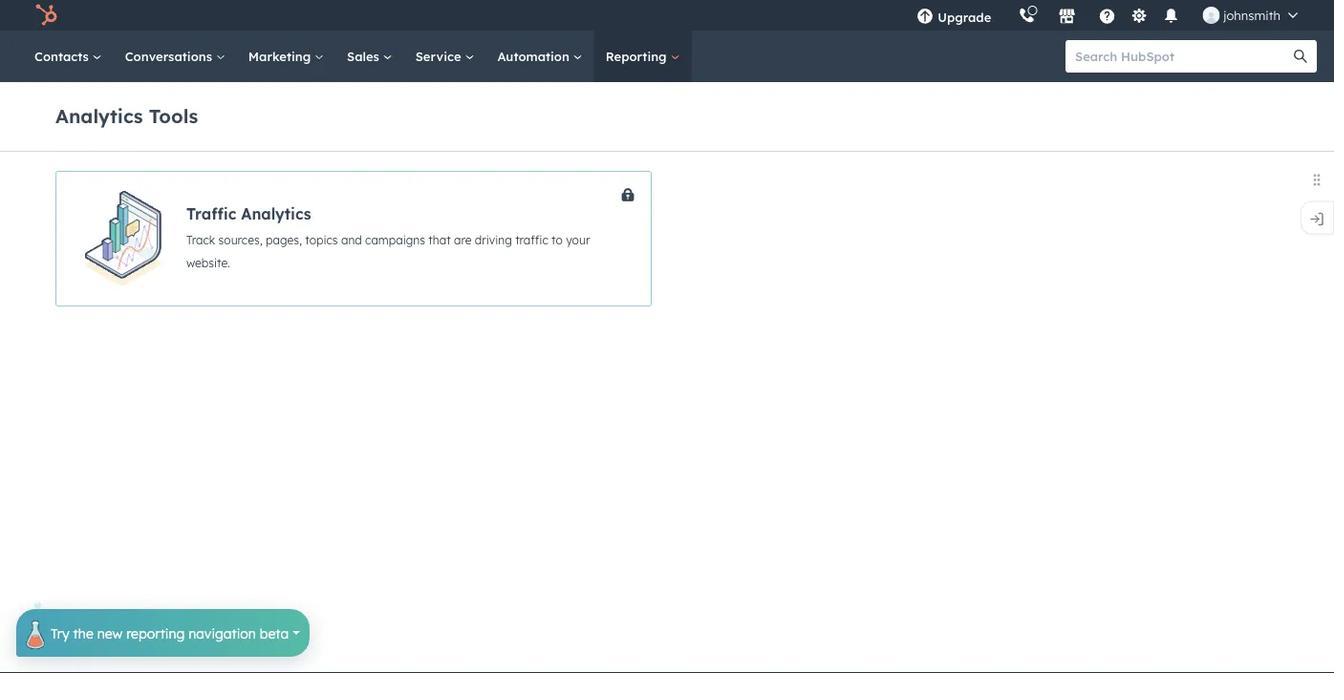 Task type: vqa. For each thing, say whether or not it's contained in the screenshot.
the bottom 'Analytics'
yes



Task type: describe. For each thing, give the bounding box(es) containing it.
help image
[[1098, 9, 1116, 26]]

settings image
[[1130, 8, 1148, 25]]

tools
[[149, 104, 198, 128]]

contacts link
[[23, 31, 113, 82]]

and
[[341, 233, 362, 248]]

settings link
[[1127, 5, 1151, 25]]

marketplaces image
[[1058, 9, 1075, 26]]

john smith image
[[1203, 7, 1220, 24]]

track
[[186, 233, 215, 248]]

campaigns
[[365, 233, 425, 248]]

help button
[[1091, 0, 1123, 31]]

traffic
[[515, 233, 548, 248]]

service link
[[404, 31, 486, 82]]

traffic analytics track sources, pages, topics and campaigns that are driving traffic to your website.
[[186, 205, 590, 270]]

to
[[552, 233, 563, 248]]

sales
[[347, 48, 383, 64]]

pages,
[[266, 233, 302, 248]]

contacts
[[34, 48, 92, 64]]

conversations
[[125, 48, 216, 64]]

are
[[454, 233, 472, 248]]

notifications button
[[1155, 0, 1187, 31]]

navigation
[[189, 625, 256, 642]]

conversations link
[[113, 31, 237, 82]]

try
[[51, 625, 69, 642]]

marketing
[[248, 48, 314, 64]]

marketplaces button
[[1047, 0, 1087, 31]]

sales link
[[335, 31, 404, 82]]

upgrade image
[[917, 9, 934, 26]]

reporting
[[606, 48, 670, 64]]

try the new reporting navigation beta button
[[16, 602, 310, 658]]

beta
[[260, 625, 289, 642]]

the
[[73, 625, 93, 642]]



Task type: locate. For each thing, give the bounding box(es) containing it.
hubspot link
[[23, 4, 72, 27]]

automation link
[[486, 31, 594, 82]]

1 horizontal spatial analytics
[[241, 205, 311, 224]]

johnsmith button
[[1191, 0, 1309, 31]]

analytics down contacts link
[[55, 104, 143, 128]]

analytics
[[55, 104, 143, 128], [241, 205, 311, 224]]

topics
[[305, 233, 338, 248]]

reporting
[[126, 625, 185, 642]]

none checkbox containing traffic analytics
[[55, 171, 652, 307]]

your
[[566, 233, 590, 248]]

menu containing johnsmith
[[903, 0, 1311, 31]]

sources,
[[218, 233, 262, 248]]

service
[[415, 48, 465, 64]]

search image
[[1294, 50, 1307, 63]]

johnsmith
[[1224, 7, 1281, 23]]

reporting link
[[594, 31, 691, 82]]

calling icon image
[[1018, 7, 1035, 25]]

menu
[[903, 0, 1311, 31]]

0 horizontal spatial analytics
[[55, 104, 143, 128]]

new
[[97, 625, 123, 642]]

marketing link
[[237, 31, 335, 82]]

calling icon button
[[1010, 3, 1043, 28]]

automation
[[497, 48, 573, 64]]

website.
[[186, 256, 230, 270]]

that
[[428, 233, 451, 248]]

analytics inside traffic analytics track sources, pages, topics and campaigns that are driving traffic to your website.
[[241, 205, 311, 224]]

None checkbox
[[55, 171, 652, 307]]

hubspot image
[[34, 4, 57, 27]]

try the new reporting navigation beta
[[51, 625, 289, 642]]

traffic
[[186, 205, 236, 224]]

0 vertical spatial analytics
[[55, 104, 143, 128]]

notifications image
[[1162, 9, 1180, 26]]

1 vertical spatial analytics
[[241, 205, 311, 224]]

Search HubSpot search field
[[1066, 40, 1300, 73]]

upgrade
[[938, 9, 991, 25]]

driving
[[475, 233, 512, 248]]

analytics up pages,
[[241, 205, 311, 224]]

analytics tools
[[55, 104, 198, 128]]

search button
[[1284, 40, 1317, 73]]



